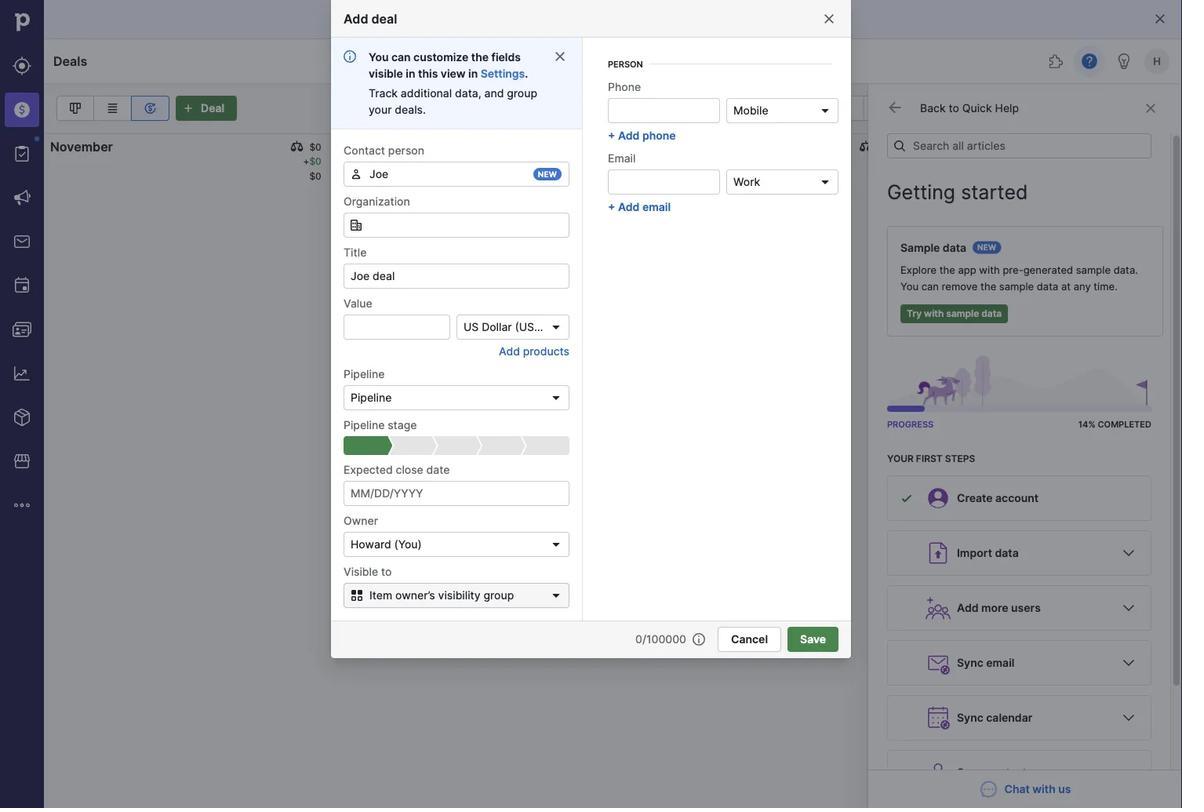 Task type: describe. For each thing, give the bounding box(es) containing it.
Search Pipedrive field
[[450, 46, 732, 77]]

more image
[[13, 496, 31, 515]]

users
[[1012, 601, 1041, 615]]

january 2024
[[619, 139, 704, 154]]

products
[[523, 344, 570, 358]]

color primary image inside new field
[[350, 168, 363, 180]]

contact person
[[344, 144, 425, 157]]

1 horizontal spatial sample
[[1000, 281, 1034, 293]]

settings link
[[481, 67, 525, 80]]

activities image
[[13, 276, 31, 295]]

2 horizontal spatial the
[[981, 281, 997, 293]]

work
[[734, 175, 760, 189]]

organization
[[344, 195, 410, 208]]

new
[[538, 169, 557, 179]]

any
[[1074, 281, 1091, 293]]

try with sample data button
[[901, 304, 1008, 323]]

sync for sync contacts
[[957, 766, 984, 780]]

started
[[961, 180, 1028, 204]]

import
[[957, 547, 993, 560]]

completed
[[1098, 419, 1152, 430]]

jump forward 4 months image
[[893, 102, 912, 115]]

$0 $0
[[1163, 156, 1175, 182]]

visible to
[[344, 565, 392, 578]]

owner's
[[396, 589, 435, 602]]

add up 'email'
[[618, 129, 640, 142]]

visible
[[344, 565, 378, 578]]

expected close date
[[344, 463, 450, 476]]

add products
[[499, 344, 570, 358]]

color primary image inside 'mobile' popup button
[[819, 104, 832, 117]]

today
[[819, 102, 851, 115]]

pre-
[[1003, 264, 1024, 276]]

person button
[[596, 55, 833, 74]]

next month image
[[868, 102, 886, 115]]

email
[[608, 151, 636, 165]]

h
[[1154, 55, 1161, 67]]

stage
[[388, 418, 417, 432]]

list image
[[103, 99, 122, 118]]

calendar
[[987, 711, 1033, 725]]

chat
[[1005, 783, 1030, 796]]

chat with us
[[1005, 783, 1071, 796]]

remove
[[942, 281, 978, 293]]

1 in from the left
[[406, 67, 415, 80]]

can inside explore the app with pre-generated sample data. you can remove the sample data at any time.
[[922, 281, 939, 293]]

insights image
[[13, 364, 31, 383]]

us
[[464, 321, 479, 334]]

generated
[[1024, 264, 1074, 276]]

add for add deal
[[344, 11, 368, 26]]

back to quick help
[[920, 102, 1019, 115]]

phone
[[643, 129, 676, 142]]

+ up 'email'
[[608, 129, 616, 142]]

add down 'email'
[[618, 200, 640, 213]]

Howard (You) field
[[344, 532, 570, 557]]

+ $0 $0 for november
[[303, 156, 322, 182]]

person
[[388, 144, 425, 157]]

data,
[[455, 86, 482, 100]]

0/100000
[[636, 633, 687, 646]]

deals.
[[395, 103, 426, 116]]

+ $0 $0 for january 2024
[[873, 156, 891, 182]]

leads image
[[13, 56, 31, 75]]

sync for sync calendar
[[957, 711, 984, 725]]

sample data
[[901, 241, 967, 254]]

your
[[887, 453, 914, 464]]

time.
[[1094, 281, 1118, 293]]

marketplace image
[[13, 452, 31, 471]]

view
[[441, 67, 466, 80]]

explore the app with pre-generated sample data. you can remove the sample data at any time.
[[901, 264, 1138, 293]]

h button
[[1142, 46, 1173, 77]]

track
[[369, 86, 398, 100]]

contacts image
[[13, 320, 31, 339]]

visibility
[[438, 589, 481, 602]]

color secondary image
[[1142, 102, 1161, 115]]

item owner's visibility group
[[370, 589, 514, 602]]

deal button
[[176, 96, 237, 121]]

getting
[[887, 180, 956, 204]]

sync contacts
[[957, 766, 1033, 780]]

work button
[[727, 169, 839, 195]]

1 horizontal spatial email
[[987, 656, 1015, 670]]

products image
[[13, 408, 31, 427]]

cancel
[[731, 633, 768, 646]]

2023
[[401, 139, 433, 154]]

color primary image inside pipeline button
[[926, 102, 945, 115]]

color secondary image
[[887, 100, 903, 115]]

quick add image
[[751, 52, 770, 71]]

import data
[[957, 547, 1019, 560]]

back
[[920, 102, 946, 115]]

the inside you can customize the fields visible in this view in
[[471, 50, 489, 64]]

with for chat with us
[[1033, 783, 1056, 796]]

14% completed
[[1079, 419, 1152, 430]]

december
[[335, 139, 398, 154]]

us dollar (usd)
[[464, 321, 546, 334]]

phone
[[608, 80, 641, 93]]

quick help image
[[1080, 52, 1099, 71]]

+ left contact
[[303, 156, 309, 167]]

campaigns image
[[13, 188, 31, 207]]

+ down 'email'
[[608, 200, 616, 213]]

expected
[[344, 463, 393, 476]]

data.
[[1114, 264, 1138, 276]]

color primary image inside pipeline button
[[994, 102, 1013, 115]]

14%
[[1079, 419, 1096, 430]]

pipeline stage
[[344, 418, 417, 432]]

howard
[[351, 538, 391, 551]]

customize
[[414, 50, 469, 64]]

person
[[608, 59, 643, 69]]

app
[[958, 264, 977, 276]]

pipeline image
[[66, 99, 85, 118]]



Task type: vqa. For each thing, say whether or not it's contained in the screenshot.
January 2024's + $0 $0
yes



Task type: locate. For each thing, give the bounding box(es) containing it.
2 vertical spatial the
[[981, 281, 997, 293]]

the right remove
[[981, 281, 997, 293]]

add
[[344, 11, 368, 26], [618, 129, 640, 142], [618, 200, 640, 213], [499, 344, 520, 358], [957, 601, 979, 615]]

0 vertical spatial you
[[369, 50, 389, 64]]

pipeline inside pipeline button
[[948, 102, 991, 115]]

you up visible
[[369, 50, 389, 64]]

0 vertical spatial with
[[980, 264, 1000, 276]]

deals
[[53, 53, 87, 69]]

you inside you can customize the fields visible in this view in
[[369, 50, 389, 64]]

sample down remove
[[947, 308, 979, 319]]

sync for sync email
[[957, 656, 984, 670]]

1 horizontal spatial the
[[940, 264, 956, 276]]

color primary image inside us dollar (usd) popup button
[[550, 321, 563, 333]]

sales assistant image
[[1115, 52, 1134, 71]]

add down us dollar (usd) field
[[499, 344, 520, 358]]

1 vertical spatial sync
[[957, 711, 984, 725]]

this
[[418, 67, 438, 80]]

visible
[[369, 67, 403, 80]]

and
[[485, 86, 504, 100]]

0 vertical spatial to
[[949, 102, 960, 115]]

try with sample data
[[907, 308, 1002, 319]]

1 horizontal spatial + $0 $0
[[873, 156, 891, 182]]

more
[[982, 601, 1009, 615]]

1 vertical spatial the
[[940, 264, 956, 276]]

to up item
[[381, 565, 392, 578]]

forecast image
[[141, 99, 160, 118]]

(you)
[[394, 538, 422, 551]]

you down the explore
[[901, 281, 919, 293]]

email down 'add more users'
[[987, 656, 1015, 670]]

email
[[643, 200, 671, 213], [987, 656, 1015, 670]]

1 vertical spatial you
[[901, 281, 919, 293]]

+
[[608, 129, 616, 142], [303, 156, 309, 167], [873, 156, 879, 167], [608, 200, 616, 213]]

can down the explore
[[922, 281, 939, 293]]

email down january 2024
[[643, 200, 671, 213]]

deals image
[[13, 100, 31, 119]]

can inside you can customize the fields visible in this view in
[[392, 50, 411, 64]]

add left more in the bottom of the page
[[957, 601, 979, 615]]

save button
[[788, 627, 839, 652]]

Pipeline field
[[344, 385, 570, 410]]

group inside button
[[484, 589, 514, 602]]

None text field
[[608, 98, 720, 123], [344, 162, 570, 187], [344, 264, 570, 289], [608, 98, 720, 123], [344, 162, 570, 187], [344, 264, 570, 289]]

color primary image inside work popup button
[[819, 176, 832, 188]]

0 vertical spatial sample
[[1076, 264, 1111, 276]]

1 horizontal spatial with
[[980, 264, 1000, 276]]

data down generated
[[1037, 281, 1059, 293]]

howard (you)
[[351, 538, 422, 551]]

data down explore the app with pre-generated sample data. you can remove the sample data at any time.
[[982, 308, 1002, 319]]

menu
[[0, 0, 44, 808]]

to for visible
[[381, 565, 392, 578]]

1 vertical spatial with
[[924, 308, 944, 319]]

home image
[[10, 10, 34, 34]]

(usd)
[[515, 321, 546, 334]]

create
[[957, 492, 993, 505]]

with inside button
[[924, 308, 944, 319]]

add left the deal
[[344, 11, 368, 26]]

3 sync from the top
[[957, 766, 984, 780]]

color info image
[[344, 50, 356, 63]]

+ down next month icon
[[873, 156, 879, 167]]

us
[[1059, 783, 1071, 796]]

+ $0 $0
[[303, 156, 322, 182], [873, 156, 891, 182]]

add more users
[[957, 601, 1041, 615]]

0 horizontal spatial in
[[406, 67, 415, 80]]

getting started
[[887, 180, 1028, 204]]

sync email
[[957, 656, 1015, 670]]

help
[[995, 102, 1019, 115]]

sync left the calendar
[[957, 711, 984, 725]]

.
[[525, 67, 528, 80]]

create account
[[957, 492, 1039, 505]]

to
[[949, 102, 960, 115], [381, 565, 392, 578]]

additional
[[401, 86, 452, 100]]

1 vertical spatial sample
[[1000, 281, 1034, 293]]

0 horizontal spatial to
[[381, 565, 392, 578]]

mobile
[[734, 104, 769, 117]]

2 horizontal spatial with
[[1033, 783, 1056, 796]]

0 vertical spatial email
[[643, 200, 671, 213]]

quick
[[963, 102, 992, 115]]

0 horizontal spatial with
[[924, 308, 944, 319]]

at
[[1062, 281, 1071, 293]]

february
[[904, 139, 959, 154]]

contact
[[344, 144, 385, 157]]

1 vertical spatial to
[[381, 565, 392, 578]]

group inside the track additional data, and group your deals.
[[507, 86, 538, 100]]

with for try with sample data
[[924, 308, 944, 319]]

add for add products
[[499, 344, 520, 358]]

your
[[369, 103, 392, 116]]

2024
[[672, 139, 704, 154]]

2 sync from the top
[[957, 711, 984, 725]]

us dollar (usd) button
[[457, 315, 570, 340]]

item owner's visibility group button
[[344, 583, 570, 608]]

november
[[50, 139, 113, 154]]

add deal
[[344, 11, 397, 26]]

group
[[507, 86, 538, 100], [484, 589, 514, 602]]

you can customize the fields visible in this view in
[[369, 50, 521, 80]]

0 vertical spatial sync
[[957, 656, 984, 670]]

1 vertical spatial email
[[987, 656, 1015, 670]]

0 horizontal spatial you
[[369, 50, 389, 64]]

sample inside button
[[947, 308, 979, 319]]

0 vertical spatial the
[[471, 50, 489, 64]]

0 horizontal spatial the
[[471, 50, 489, 64]]

account
[[996, 492, 1039, 505]]

pipeline inside pipeline popup button
[[351, 391, 392, 404]]

new field
[[344, 162, 570, 187]]

in left this
[[406, 67, 415, 80]]

color undefined image
[[13, 144, 31, 163]]

1 + $0 $0 from the left
[[303, 156, 322, 182]]

+ add phone
[[608, 129, 676, 142]]

1 sync from the top
[[957, 656, 984, 670]]

to for back
[[949, 102, 960, 115]]

Search all articles text field
[[887, 133, 1152, 159]]

value
[[344, 297, 372, 310]]

january
[[619, 139, 669, 154]]

with right app
[[980, 264, 1000, 276]]

0 horizontal spatial sample
[[947, 308, 979, 319]]

with right try
[[924, 308, 944, 319]]

you inside explore the app with pre-generated sample data. you can remove the sample data at any time.
[[901, 281, 919, 293]]

1 horizontal spatial in
[[468, 67, 478, 80]]

0 vertical spatial can
[[392, 50, 411, 64]]

color positive image
[[901, 492, 913, 505]]

group down .
[[507, 86, 538, 100]]

0 horizontal spatial + $0 $0
[[303, 156, 322, 182]]

close
[[396, 463, 424, 476]]

track additional data, and group your deals.
[[369, 86, 538, 116]]

1 horizontal spatial to
[[949, 102, 960, 115]]

data right 'import'
[[995, 547, 1019, 560]]

the left app
[[940, 264, 956, 276]]

Work field
[[727, 169, 839, 195]]

title
[[344, 246, 367, 259]]

1 horizontal spatial can
[[922, 281, 939, 293]]

data
[[943, 241, 967, 254], [1037, 281, 1059, 293], [982, 308, 1002, 319], [995, 547, 1019, 560]]

date
[[427, 463, 450, 476]]

to right back
[[949, 102, 960, 115]]

2 horizontal spatial sample
[[1076, 264, 1111, 276]]

color primary image inside howard (you) popup button
[[550, 538, 563, 551]]

in
[[406, 67, 415, 80], [468, 67, 478, 80]]

Mobile field
[[727, 98, 839, 123]]

sales inbox image
[[13, 232, 31, 251]]

cancel button
[[718, 627, 782, 652]]

+ $0 $0 left contact
[[303, 156, 322, 182]]

2 vertical spatial sync
[[957, 766, 984, 780]]

item
[[370, 589, 393, 602]]

data inside explore the app with pre-generated sample data. you can remove the sample data at any time.
[[1037, 281, 1059, 293]]

$0
[[309, 142, 322, 153], [879, 142, 891, 153], [1163, 142, 1175, 153], [309, 156, 322, 167], [879, 156, 891, 167], [1163, 156, 1175, 167], [309, 171, 322, 182], [594, 171, 606, 182], [879, 171, 891, 182], [1163, 171, 1175, 182]]

0 horizontal spatial can
[[392, 50, 411, 64]]

fields
[[492, 50, 521, 64]]

mobile button
[[727, 98, 839, 123]]

US Dollar (USD) field
[[457, 315, 570, 340]]

december 2023
[[335, 139, 433, 154]]

sync left contacts
[[957, 766, 984, 780]]

with left us
[[1033, 783, 1056, 796]]

contacts
[[987, 766, 1033, 780]]

progress
[[887, 419, 934, 430]]

sample up any
[[1076, 264, 1111, 276]]

2 vertical spatial sample
[[947, 308, 979, 319]]

deal
[[201, 102, 225, 115]]

sample down pre-
[[1000, 281, 1034, 293]]

1 vertical spatial group
[[484, 589, 514, 602]]

first
[[916, 453, 943, 464]]

group right visibility
[[484, 589, 514, 602]]

2 + $0 $0 from the left
[[873, 156, 891, 182]]

2 vertical spatial with
[[1033, 783, 1056, 796]]

0 vertical spatial group
[[507, 86, 538, 100]]

deal
[[372, 11, 397, 26]]

add for add more users
[[957, 601, 979, 615]]

your first steps
[[887, 453, 975, 464]]

0 horizontal spatial email
[[643, 200, 671, 213]]

sync calendar
[[957, 711, 1033, 725]]

None text field
[[608, 169, 720, 195], [344, 213, 570, 238], [344, 315, 450, 340], [608, 169, 720, 195], [344, 213, 570, 238], [344, 315, 450, 340]]

jump back 4 months image
[[757, 102, 776, 115]]

data up app
[[943, 241, 967, 254]]

menu item
[[0, 88, 44, 132]]

data inside button
[[982, 308, 1002, 319]]

2 in from the left
[[468, 67, 478, 80]]

try
[[907, 308, 922, 319]]

+ add email
[[608, 200, 671, 213]]

today button
[[806, 96, 864, 121]]

MM/DD/YYYY text field
[[344, 481, 570, 506]]

1 horizontal spatial you
[[901, 281, 919, 293]]

with inside explore the app with pre-generated sample data. you can remove the sample data at any time.
[[980, 264, 1000, 276]]

None field
[[344, 213, 570, 238]]

owner
[[344, 514, 378, 527]]

dollar
[[482, 321, 512, 334]]

sync up sync calendar
[[957, 656, 984, 670]]

in right "view"
[[468, 67, 478, 80]]

new
[[978, 243, 997, 252]]

color primary image inside pipeline popup button
[[550, 392, 563, 404]]

the left fields
[[471, 50, 489, 64]]

color primary inverted image
[[179, 102, 198, 115]]

color primary image
[[823, 13, 836, 25], [554, 50, 567, 63], [994, 102, 1013, 115], [1147, 102, 1166, 115], [819, 104, 832, 117], [894, 140, 906, 152], [1145, 140, 1157, 153], [350, 168, 363, 180], [550, 321, 563, 333], [550, 538, 563, 551], [1120, 599, 1139, 618], [693, 633, 705, 646], [1120, 654, 1139, 672], [1120, 709, 1139, 727]]

1 vertical spatial can
[[922, 281, 939, 293]]

+ $0 $0 down next month icon
[[873, 156, 891, 182]]

color primary image
[[1154, 13, 1167, 25], [926, 102, 945, 115], [1027, 102, 1046, 115], [1128, 102, 1147, 115], [291, 140, 303, 153], [575, 140, 588, 153], [860, 140, 872, 153], [819, 176, 832, 188], [350, 219, 363, 231], [550, 392, 563, 404], [1120, 544, 1139, 563], [348, 589, 366, 602], [547, 589, 566, 602], [1120, 763, 1139, 782]]

can up visible
[[392, 50, 411, 64]]

settings .
[[481, 67, 528, 80]]



